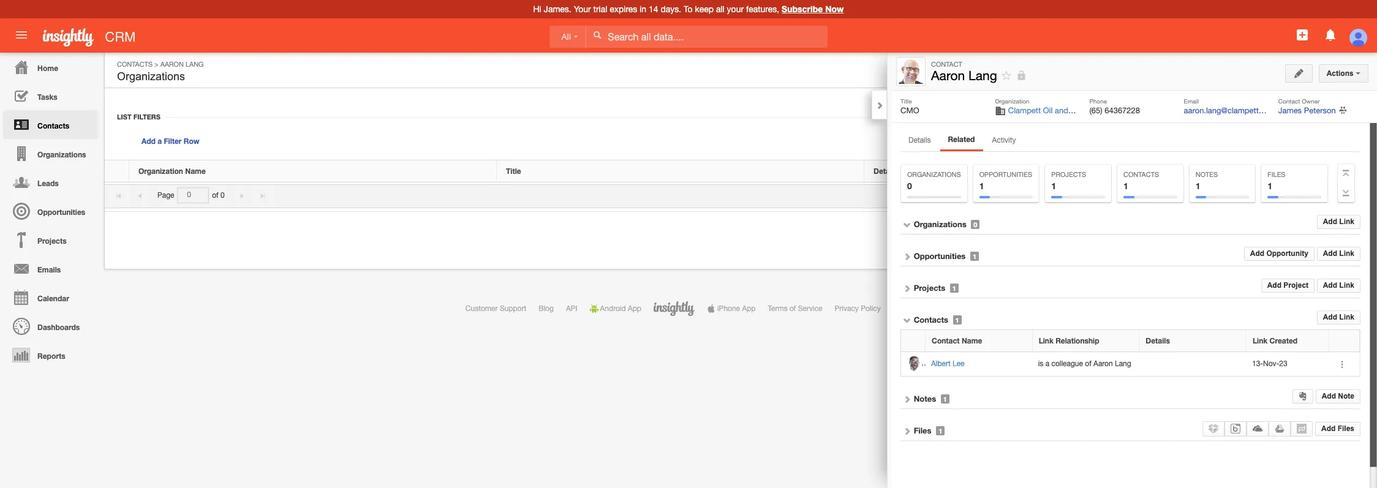 Task type: locate. For each thing, give the bounding box(es) containing it.
0 vertical spatial contact
[[931, 61, 963, 68]]

link created up nov- on the bottom right
[[1253, 336, 1298, 346]]

customer
[[466, 305, 498, 313]]

app
[[628, 305, 641, 313], [742, 305, 756, 313]]

1 horizontal spatial lang
[[969, 68, 997, 83]]

1 horizontal spatial 0
[[907, 181, 912, 191]]

1 vertical spatial name
[[962, 336, 982, 346]]

chevron right image
[[876, 101, 884, 110], [903, 252, 912, 261], [903, 284, 912, 293], [903, 395, 912, 404], [903, 427, 912, 436]]

service
[[798, 305, 823, 313]]

created for title
[[1258, 167, 1286, 176]]

1 vertical spatial title
[[506, 167, 521, 176]]

contact for contact owner
[[1279, 97, 1300, 105]]

row containing contact name
[[901, 330, 1360, 352]]

2 vertical spatial projects
[[914, 283, 946, 293]]

emails link
[[3, 254, 98, 283]]

chevron down image down organizations 0
[[903, 221, 912, 229]]

android app link
[[590, 305, 641, 313]]

1 horizontal spatial files
[[1268, 171, 1286, 178]]

name up lee
[[962, 336, 982, 346]]

organization up page
[[138, 167, 183, 176]]

0 vertical spatial of
[[212, 191, 218, 200]]

organization up clampett
[[995, 97, 1030, 105]]

1 vertical spatial projects
[[37, 237, 67, 246]]

your
[[727, 4, 744, 14]]

1 horizontal spatial name
[[962, 336, 982, 346]]

1 vertical spatial projects link
[[914, 283, 946, 293]]

1 horizontal spatial organizations link
[[914, 219, 967, 229]]

reports link
[[3, 341, 98, 369]]

0 vertical spatial a
[[158, 137, 162, 146]]

2 app from the left
[[742, 305, 756, 313]]

add a filter row link
[[142, 137, 200, 146]]

link created
[[1241, 167, 1286, 176], [1253, 336, 1298, 346]]

0
[[907, 181, 912, 191], [221, 191, 225, 200], [974, 221, 978, 229]]

clampett
[[1008, 106, 1041, 115]]

0 vertical spatial details
[[909, 136, 931, 145]]

contact for contact name
[[932, 336, 960, 346]]

cell
[[1140, 352, 1247, 377]]

1 vertical spatial a
[[1046, 360, 1050, 368]]

2 horizontal spatial lang
[[1115, 360, 1131, 368]]

0 horizontal spatial projects
[[37, 237, 67, 246]]

aaron right contact image
[[931, 68, 965, 83]]

evernote image
[[1299, 392, 1308, 401]]

2 vertical spatial of
[[1085, 360, 1092, 368]]

0 horizontal spatial title
[[506, 167, 521, 176]]

subscribe now link
[[782, 4, 844, 14]]

1
[[980, 181, 984, 191], [1052, 181, 1056, 191], [1124, 181, 1129, 191], [1196, 181, 1201, 191], [1268, 181, 1273, 191], [973, 252, 977, 260], [953, 284, 956, 292], [956, 316, 959, 324], [943, 395, 947, 403], [939, 427, 943, 435]]

james peterson link
[[1279, 106, 1336, 115]]

details
[[909, 136, 931, 145], [874, 167, 898, 176], [1146, 336, 1170, 346]]

chevron down image
[[903, 221, 912, 229], [903, 316, 912, 325]]

0 vertical spatial opportunities
[[980, 171, 1032, 178]]

lang right >
[[186, 61, 204, 68]]

2 chevron down image from the top
[[903, 316, 912, 325]]

is a colleague of aaron lang cell
[[1033, 352, 1140, 377]]

a for is
[[1046, 360, 1050, 368]]

1 horizontal spatial a
[[1046, 360, 1050, 368]]

0 horizontal spatial a
[[158, 137, 162, 146]]

james.
[[544, 4, 572, 14]]

oil
[[1043, 106, 1053, 115]]

0 vertical spatial title
[[901, 97, 912, 105]]

colleague
[[1052, 360, 1083, 368]]

2 horizontal spatial contacts link
[[914, 315, 948, 325]]

1 horizontal spatial contacts link
[[117, 61, 153, 68]]

1 vertical spatial of
[[790, 305, 796, 313]]

13-nov-23 cell
[[1247, 352, 1330, 377]]

details link
[[901, 132, 939, 151]]

app for iphone app
[[742, 305, 756, 313]]

0 horizontal spatial contacts link
[[3, 110, 98, 139]]

support
[[500, 305, 526, 313]]

0 vertical spatial projects
[[1052, 171, 1086, 178]]

dashboards link
[[3, 312, 98, 341]]

opportunities down 'leads'
[[37, 208, 85, 217]]

0 horizontal spatial opportunities link
[[3, 197, 98, 225]]

files down the notes link
[[914, 426, 932, 436]]

aaron
[[160, 61, 184, 68], [931, 68, 965, 83], [1094, 360, 1113, 368]]

lang left follow icon
[[969, 68, 997, 83]]

page
[[157, 191, 174, 200]]

1 horizontal spatial projects link
[[914, 283, 946, 293]]

actions button
[[1319, 64, 1369, 83]]

row
[[184, 137, 200, 146]]

organization for organization
[[995, 97, 1030, 105]]

files
[[1268, 171, 1286, 178], [1338, 424, 1355, 433], [914, 426, 932, 436]]

0 vertical spatial opportunities link
[[3, 197, 98, 225]]

0 horizontal spatial organization
[[138, 167, 183, 176]]

add a filter row
[[142, 137, 200, 146]]

contacts link left >
[[117, 61, 153, 68]]

terms of service
[[768, 305, 823, 313]]

opportunities link up data processing addendum at the right
[[914, 251, 966, 261]]

app right android
[[628, 305, 641, 313]]

of right page
[[212, 191, 218, 200]]

projects link
[[3, 225, 98, 254], [914, 283, 946, 293]]

1 horizontal spatial notes
[[1196, 171, 1218, 178]]

organizations down details link
[[907, 171, 961, 178]]

files down the note
[[1338, 424, 1355, 433]]

0 horizontal spatial details
[[874, 167, 898, 176]]

organizations up leads link
[[37, 150, 86, 159]]

add link
[[1282, 66, 1314, 75], [1323, 218, 1355, 226], [1323, 249, 1355, 258], [1323, 281, 1355, 290], [1323, 313, 1355, 322]]

0 vertical spatial chevron down image
[[903, 221, 912, 229]]

organizations
[[117, 70, 185, 83], [37, 150, 86, 159], [907, 171, 961, 178], [914, 219, 967, 229]]

projects link up "emails"
[[3, 225, 98, 254]]

chevron down image for organizations
[[903, 221, 912, 229]]

1 vertical spatial chevron down image
[[903, 316, 912, 325]]

lang
[[186, 61, 204, 68], [969, 68, 997, 83], [1115, 360, 1131, 368]]

opportunities up data processing addendum at the right
[[914, 251, 966, 261]]

a inside 'cell'
[[1046, 360, 1050, 368]]

0 vertical spatial organizations link
[[3, 139, 98, 168]]

of right terms
[[790, 305, 796, 313]]

contact up james
[[1279, 97, 1300, 105]]

1 vertical spatial contact
[[1279, 97, 1300, 105]]

contacts link
[[117, 61, 153, 68], [3, 110, 98, 139], [914, 315, 948, 325]]

files up no
[[1268, 171, 1286, 178]]

contact inside row
[[932, 336, 960, 346]]

hi
[[533, 4, 541, 14]]

1 horizontal spatial opportunities
[[914, 251, 966, 261]]

of right colleague in the right bottom of the page
[[1085, 360, 1092, 368]]

contacts inside contacts > aaron lang organizations
[[117, 61, 153, 68]]

name for organization name
[[185, 167, 206, 176]]

0 horizontal spatial of
[[212, 191, 218, 200]]

1 horizontal spatial organization
[[995, 97, 1030, 105]]

lang right colleague in the right bottom of the page
[[1115, 360, 1131, 368]]

2 horizontal spatial of
[[1085, 360, 1092, 368]]

contact right contact image
[[931, 61, 963, 68]]

contacts link down tasks
[[3, 110, 98, 139]]

aaron lang
[[931, 68, 997, 83]]

organizations down organizations 0
[[914, 219, 967, 229]]

chevron right image for opportunities
[[903, 252, 912, 261]]

0 horizontal spatial aaron
[[160, 61, 184, 68]]

1 vertical spatial organization
[[138, 167, 183, 176]]

0 inside organizations 0
[[907, 181, 912, 191]]

1 vertical spatial opportunities link
[[914, 251, 966, 261]]

files for files
[[914, 426, 932, 436]]

2 horizontal spatial details
[[1146, 336, 1170, 346]]

1 horizontal spatial title
[[901, 97, 912, 105]]

phone (65) 64367228
[[1090, 97, 1140, 115]]

iphone
[[717, 305, 740, 313]]

chevron down image down data
[[903, 316, 912, 325]]

opportunities down activity link at the right top of page
[[980, 171, 1032, 178]]

relationship
[[1056, 336, 1100, 346]]

james
[[1279, 106, 1302, 115]]

0 vertical spatial projects link
[[3, 225, 98, 254]]

1 inside opportunities 1
[[980, 181, 984, 191]]

files 1
[[1268, 171, 1286, 191]]

1 vertical spatial created
[[1270, 336, 1298, 346]]

link relationship
[[1039, 336, 1100, 346]]

add note link
[[1316, 390, 1361, 404]]

notes for notes
[[914, 394, 936, 404]]

0 vertical spatial created
[[1258, 167, 1286, 176]]

0 vertical spatial organization
[[995, 97, 1030, 105]]

link created up no
[[1241, 167, 1286, 176]]

created up no
[[1258, 167, 1286, 176]]

in
[[640, 4, 647, 14]]

(65)
[[1090, 106, 1103, 115]]

projects
[[1052, 171, 1086, 178], [37, 237, 67, 246], [914, 283, 946, 293]]

contacts link down the processing
[[914, 315, 948, 325]]

aaron down relationship
[[1094, 360, 1113, 368]]

aaron inside 'cell'
[[1094, 360, 1113, 368]]

created up 23
[[1270, 336, 1298, 346]]

row
[[105, 161, 1346, 183], [901, 330, 1360, 352], [901, 352, 1360, 377]]

Search all data.... text field
[[587, 26, 828, 48]]

opportunities
[[980, 171, 1032, 178], [37, 208, 85, 217], [914, 251, 966, 261]]

link files from box to this image
[[1231, 424, 1241, 434]]

blog link
[[539, 305, 554, 313]]

add
[[1282, 66, 1297, 75], [142, 137, 156, 146], [1323, 218, 1338, 226], [1250, 249, 1265, 258], [1323, 249, 1338, 258], [1268, 281, 1282, 290], [1323, 281, 1338, 290], [1323, 313, 1338, 322], [1322, 392, 1336, 401], [1322, 424, 1336, 433]]

aaron.lang@clampett.com link
[[1184, 106, 1277, 115]]

aaron right >
[[160, 61, 184, 68]]

contact image
[[899, 59, 923, 84]]

1 vertical spatial details
[[874, 167, 898, 176]]

title inside row
[[506, 167, 521, 176]]

projects link up the processing
[[914, 283, 946, 293]]

name down row
[[185, 167, 206, 176]]

2 horizontal spatial aaron
[[1094, 360, 1113, 368]]

peterson
[[1304, 106, 1336, 115]]

link files from dropbox to this image
[[1209, 424, 1219, 434]]

opportunity
[[1267, 249, 1309, 258]]

1 horizontal spatial details
[[909, 136, 931, 145]]

app right iphone
[[742, 305, 756, 313]]

of
[[212, 191, 218, 200], [790, 305, 796, 313], [1085, 360, 1092, 368]]

0 horizontal spatial opportunities
[[37, 208, 85, 217]]

0 horizontal spatial lang
[[186, 61, 204, 68]]

tasks link
[[3, 81, 98, 110]]

terms of service link
[[768, 305, 823, 313]]

0 vertical spatial notes
[[1196, 171, 1218, 178]]

change record owner image
[[1339, 105, 1347, 116]]

0 horizontal spatial name
[[185, 167, 206, 176]]

features,
[[746, 4, 780, 14]]

2 horizontal spatial opportunities
[[980, 171, 1032, 178]]

files inside the add files button
[[1338, 424, 1355, 433]]

1 inside files 1
[[1268, 181, 1273, 191]]

1 app from the left
[[628, 305, 641, 313]]

2 horizontal spatial files
[[1338, 424, 1355, 433]]

a left filter
[[158, 137, 162, 146]]

record permissions image
[[1016, 68, 1027, 83]]

notes
[[1196, 171, 1218, 178], [914, 394, 936, 404]]

files for files 1
[[1268, 171, 1286, 178]]

aaron.lang@clampett.com
[[1184, 106, 1277, 115]]

organizations link down organizations 0
[[914, 219, 967, 229]]

no
[[1272, 191, 1281, 200]]

created
[[1258, 167, 1286, 176], [1270, 336, 1298, 346]]

filter
[[164, 137, 182, 146]]

related
[[948, 135, 975, 144]]

1 vertical spatial opportunities
[[37, 208, 85, 217]]

list
[[117, 113, 132, 121]]

organizations down >
[[117, 70, 185, 83]]

0 vertical spatial name
[[185, 167, 206, 176]]

a right is
[[1046, 360, 1050, 368]]

title
[[901, 97, 912, 105], [506, 167, 521, 176]]

notifications image
[[1323, 28, 1338, 42]]

created for link relationship
[[1270, 336, 1298, 346]]

0 vertical spatial link created
[[1241, 167, 1286, 176]]

a for add
[[158, 137, 162, 146]]

0 horizontal spatial files
[[914, 426, 932, 436]]

1 vertical spatial link created
[[1253, 336, 1298, 346]]

email
[[1184, 97, 1199, 105]]

add files button
[[1315, 422, 1361, 436]]

link files from microsoft onedrive to this image
[[1253, 424, 1263, 434]]

link created for title
[[1241, 167, 1286, 176]]

now
[[825, 4, 844, 14]]

1 horizontal spatial app
[[742, 305, 756, 313]]

0 horizontal spatial notes
[[914, 394, 936, 404]]

2 vertical spatial contact
[[932, 336, 960, 346]]

1 vertical spatial notes
[[914, 394, 936, 404]]

white image
[[593, 31, 602, 39]]

title inside title cmo
[[901, 97, 912, 105]]

2 vertical spatial details
[[1146, 336, 1170, 346]]

data processing addendum
[[893, 305, 985, 313]]

notes link
[[914, 394, 936, 404]]

organizations link up 'leads'
[[3, 139, 98, 168]]

0 horizontal spatial projects link
[[3, 225, 98, 254]]

add opportunity
[[1250, 249, 1309, 258]]

contact up albert lee
[[932, 336, 960, 346]]

1 vertical spatial contacts link
[[3, 110, 98, 139]]

1 chevron down image from the top
[[903, 221, 912, 229]]

0 horizontal spatial 0
[[221, 191, 225, 200]]

name
[[185, 167, 206, 176], [962, 336, 982, 346]]

project
[[1284, 281, 1309, 290]]

aaron inside contacts > aaron lang organizations
[[160, 61, 184, 68]]

1 horizontal spatial opportunities link
[[914, 251, 966, 261]]

navigation
[[0, 53, 98, 369]]

64367228
[[1105, 106, 1140, 115]]

0 horizontal spatial app
[[628, 305, 641, 313]]

2 horizontal spatial projects
[[1052, 171, 1086, 178]]

0 horizontal spatial organizations link
[[3, 139, 98, 168]]

title for title cmo
[[901, 97, 912, 105]]

opportunities link down 'leads'
[[3, 197, 98, 225]]

calendar link
[[3, 283, 98, 312]]

1 horizontal spatial of
[[790, 305, 796, 313]]



Task type: describe. For each thing, give the bounding box(es) containing it.
iphone app
[[717, 305, 756, 313]]

link files from pandadoc to this image
[[1297, 424, 1307, 434]]

your
[[574, 4, 591, 14]]

add inside button
[[1322, 424, 1336, 433]]

subscribe
[[782, 4, 823, 14]]

lang inside contacts > aaron lang organizations
[[186, 61, 204, 68]]

activity link
[[984, 132, 1024, 151]]

addendum
[[949, 305, 985, 313]]

row containing albert lee
[[901, 352, 1360, 377]]

navigation containing home
[[0, 53, 98, 369]]

emails
[[37, 265, 61, 274]]

1 vertical spatial organizations link
[[914, 219, 967, 229]]

email aaron.lang@clampett.com
[[1184, 97, 1277, 115]]

customer support link
[[466, 305, 526, 313]]

add files
[[1322, 424, 1355, 433]]

contact owner
[[1279, 97, 1320, 105]]

23
[[1279, 360, 1288, 368]]

chevron right image for files
[[903, 427, 912, 436]]

1 inside projects 1
[[1052, 181, 1056, 191]]

lee
[[953, 360, 965, 368]]

and
[[1055, 106, 1068, 115]]

organizations button
[[115, 68, 188, 85]]

contact for contact
[[931, 61, 963, 68]]

projects 1
[[1052, 171, 1086, 191]]

0 for organizations 0
[[907, 181, 912, 191]]

clampett oil and gas, singapore
[[1008, 106, 1126, 115]]

trial
[[593, 4, 607, 14]]

notes for notes 1
[[1196, 171, 1218, 178]]

all link
[[549, 26, 586, 48]]

albert
[[931, 360, 951, 368]]

leads
[[37, 179, 59, 188]]

1 horizontal spatial aaron
[[931, 68, 965, 83]]

to
[[684, 4, 693, 14]]

is
[[1038, 360, 1044, 368]]

follow image
[[1001, 70, 1013, 81]]

calendar
[[37, 294, 69, 303]]

actions
[[1327, 69, 1356, 78]]

privacy policy
[[835, 305, 881, 313]]

0 for of 0
[[221, 191, 225, 200]]

chevron right image for notes
[[903, 395, 912, 404]]

add note
[[1322, 392, 1355, 401]]

row containing organization name
[[105, 161, 1346, 183]]

data
[[893, 305, 909, 313]]

processing
[[911, 305, 947, 313]]

display
[[1312, 191, 1335, 200]]

2 vertical spatial opportunities
[[914, 251, 966, 261]]

13-nov-23
[[1252, 360, 1288, 368]]

organization for organization name
[[138, 167, 183, 176]]

expires
[[610, 4, 637, 14]]

chevron down image for contacts
[[903, 316, 912, 325]]

policy
[[861, 305, 881, 313]]

14
[[649, 4, 658, 14]]

terms
[[768, 305, 788, 313]]

link files from google drive to this image
[[1275, 424, 1285, 434]]

albert lee link
[[931, 360, 971, 368]]

13-
[[1252, 360, 1263, 368]]

api
[[566, 305, 578, 313]]

privacy policy link
[[835, 305, 881, 313]]

filters
[[133, 113, 160, 121]]

note
[[1338, 392, 1355, 401]]

name for contact name
[[962, 336, 982, 346]]

reports
[[37, 352, 65, 361]]

of 0
[[212, 191, 225, 200]]

to
[[1303, 191, 1310, 200]]

organizations inside contacts > aaron lang organizations
[[117, 70, 185, 83]]

chevron right image for projects
[[903, 284, 912, 293]]

gas,
[[1071, 106, 1087, 115]]

projects inside navigation
[[37, 237, 67, 246]]

owner
[[1302, 97, 1320, 105]]

link created for link relationship
[[1253, 336, 1298, 346]]

android app
[[600, 305, 641, 313]]

james peterson
[[1279, 106, 1336, 115]]

details for link relationship
[[1146, 336, 1170, 346]]

1 inside contacts 1
[[1124, 181, 1129, 191]]

0 vertical spatial contacts link
[[117, 61, 153, 68]]

all
[[716, 4, 725, 14]]

add opportunity link
[[1244, 247, 1315, 261]]

opportunities 1
[[980, 171, 1032, 191]]

privacy
[[835, 305, 859, 313]]

2 horizontal spatial 0
[[974, 221, 978, 229]]

crm
[[105, 29, 136, 45]]

days.
[[661, 4, 681, 14]]

details for title
[[874, 167, 898, 176]]

organization name
[[138, 167, 206, 176]]

home link
[[3, 53, 98, 81]]

>
[[154, 61, 159, 68]]

contacts 1
[[1124, 171, 1159, 191]]

add project link
[[1261, 279, 1315, 293]]

tasks
[[37, 93, 57, 102]]

activity
[[992, 136, 1016, 145]]

of inside 'cell'
[[1085, 360, 1092, 368]]

list filters
[[117, 113, 160, 121]]

opportunities inside navigation
[[37, 208, 85, 217]]

title cmo
[[901, 97, 919, 115]]

lang inside 'cell'
[[1115, 360, 1131, 368]]

albert lee
[[931, 360, 965, 368]]

1 inside notes 1
[[1196, 181, 1201, 191]]

notes 1
[[1196, 171, 1218, 191]]

2 vertical spatial contacts link
[[914, 315, 948, 325]]

customer support
[[466, 305, 526, 313]]

iphone app link
[[707, 305, 756, 313]]

contact name
[[932, 336, 982, 346]]

phone
[[1090, 97, 1107, 105]]

app for android app
[[628, 305, 641, 313]]

1 horizontal spatial projects
[[914, 283, 946, 293]]

keep
[[695, 4, 714, 14]]

no items to display
[[1272, 191, 1335, 200]]

hi james. your trial expires in 14 days. to keep all your features, subscribe now
[[533, 4, 844, 14]]

android
[[600, 305, 626, 313]]

leads link
[[3, 168, 98, 197]]

singapore
[[1089, 106, 1126, 115]]

is a colleague of aaron lang
[[1038, 360, 1131, 368]]

api link
[[566, 305, 578, 313]]

title for title
[[506, 167, 521, 176]]

files link
[[914, 426, 932, 436]]



Task type: vqa. For each thing, say whether or not it's contained in the screenshot.
the topmost 'Day'
no



